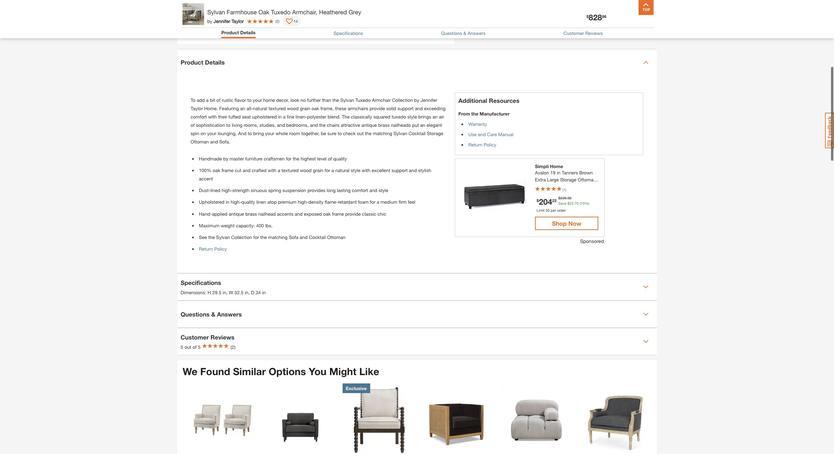 Task type: vqa. For each thing, say whether or not it's contained in the screenshot.
the 29.5
yes



Task type: describe. For each thing, give the bounding box(es) containing it.
a down craftsmen
[[278, 167, 280, 173]]

wood inside 100% oak frame cut and crafted with a textured wood grain for a natural style with excellent support and stylish accent
[[300, 167, 312, 173]]

sofa.
[[219, 139, 230, 145]]

blend.
[[328, 114, 341, 120]]

shop
[[552, 220, 567, 227]]

oak
[[258, 8, 269, 16]]

sylvan up the these
[[340, 97, 354, 103]]

warranty link
[[469, 121, 487, 127]]

2 horizontal spatial an
[[433, 114, 438, 120]]

a left bit
[[206, 97, 209, 103]]

$ inside $ 828 86
[[587, 14, 589, 19]]

linen
[[256, 199, 266, 205]]

home
[[550, 163, 563, 169]]

hand-applied antique brass nailhead accents and exposed oak frame provide classic chic
[[199, 211, 386, 217]]

for right foam
[[370, 199, 376, 205]]

of right bit
[[216, 97, 221, 103]]

these
[[335, 105, 346, 111]]

provide inside to add a bit of rustic flavor to your home decor, look no further than the sylvan tuxedo armchair collection by jennifer taylor home. featuring an all-natural textured wood grain oak frame, these armchairs provide solid support and exceeding comfort with their tufted seat upholstered in a fine linen-polyester blend. the classically squared tuxedo style brings an air of sophistication to living rooms, studies, and bedrooms, and the chairs attractive antique brass nailheads put an elegant spin on your lounging. and to bring your whole room together, be sure to check out the matching sylvan cocktail storage ottoman and sofa.
[[370, 105, 385, 111]]

feedback link image
[[825, 113, 834, 149]]

and right cut
[[243, 167, 251, 173]]

nailheads
[[391, 122, 411, 128]]

0 horizontal spatial your
[[207, 131, 216, 136]]

in up applied
[[226, 199, 229, 205]]

grain inside to add a bit of rustic flavor to your home decor, look no further than the sylvan tuxedo armchair collection by jennifer taylor home. featuring an all-natural textured wood grain oak frame, these armchairs provide solid support and exceeding comfort with their tufted seat upholstered in a fine linen-polyester blend. the classically squared tuxedo style brings an air of sophistication to living rooms, studies, and bedrooms, and the chairs attractive antique brass nailheads put an elegant spin on your lounging. and to bring your whole room together, be sure to check out the matching sylvan cocktail storage ottoman and sofa.
[[300, 105, 310, 111]]

92
[[568, 196, 572, 200]]

828
[[589, 13, 602, 22]]

2 horizontal spatial your
[[265, 131, 274, 136]]

to up the lounging.
[[226, 122, 230, 128]]

antique inside to add a bit of rustic flavor to your home decor, look no further than the sylvan tuxedo armchair collection by jennifer taylor home. featuring an all-natural textured wood grain oak frame, these armchairs provide solid support and exceeding comfort with their tufted seat upholstered in a fine linen-polyester blend. the classically squared tuxedo style brings an air of sophistication to living rooms, studies, and bedrooms, and the chairs attractive antique brass nailheads put an elegant spin on your lounging. and to bring your whole room together, be sure to check out the matching sylvan cocktail storage ottoman and sofa.
[[361, 122, 377, 128]]

share button
[[396, 25, 421, 34]]

the right from
[[471, 111, 478, 116]]

the up be
[[319, 122, 326, 128]]

19
[[551, 170, 556, 175]]

tufted
[[229, 114, 241, 120]]

jennifer inside to add a bit of rustic flavor to your home decor, look no further than the sylvan tuxedo armchair collection by jennifer taylor home. featuring an all-natural textured wood grain oak frame, these armchairs provide solid support and exceeding comfort with their tufted seat upholstered in a fine linen-polyester blend. the classically squared tuxedo style brings an air of sophistication to living rooms, studies, and bedrooms, and the chairs attractive antique brass nailheads put an elegant spin on your lounging. and to bring your whole room together, be sure to check out the matching sylvan cocktail storage ottoman and sofa.
[[421, 97, 437, 103]]

to right sure
[[338, 131, 342, 136]]

1 vertical spatial brass
[[245, 211, 257, 217]]

than
[[322, 97, 331, 103]]

1 vertical spatial cocktail
[[309, 234, 326, 240]]

1 vertical spatial product details
[[181, 59, 225, 66]]

caret image for questions & answers
[[643, 312, 649, 317]]

and left stylish
[[409, 167, 417, 173]]

classic
[[362, 211, 376, 217]]

sylvan farmhouse oak tuxedo armchair, heathered grey
[[207, 8, 361, 16]]

0 vertical spatial tuxedo
[[271, 8, 291, 16]]

d
[[251, 290, 254, 295]]

add
[[197, 97, 205, 103]]

handmade by master furniture craftsmen for the highest level of quality
[[199, 156, 347, 161]]

1 vertical spatial return policy link
[[199, 246, 227, 252]]

ottoman inside to add a bit of rustic flavor to your home decor, look no further than the sylvan tuxedo armchair collection by jennifer taylor home. featuring an all-natural textured wood grain oak frame, these armchairs provide solid support and exceeding comfort with their tufted seat upholstered in a fine linen-polyester blend. the classically squared tuxedo style brings an air of sophistication to living rooms, studies, and bedrooms, and the chairs attractive antique brass nailheads put an elegant spin on your lounging. and to bring your whole room together, be sure to check out the matching sylvan cocktail storage ottoman and sofa.
[[191, 139, 209, 145]]

1 vertical spatial questions & answers
[[181, 311, 242, 318]]

h
[[208, 290, 211, 295]]

tanners
[[562, 170, 578, 175]]

georgia 34 in. deep brown performance velvet farmhouse cane rattan tuxedo living room acccent arm chair image
[[421, 384, 494, 454]]

decor,
[[276, 97, 289, 103]]

and right accents
[[295, 211, 303, 217]]

( 2 )
[[275, 19, 279, 23]]

frame inside 100% oak frame cut and crafted with a textured wood grain for a natural style with excellent support and stylish accent
[[222, 167, 234, 173]]

matching inside to add a bit of rustic flavor to your home decor, look no further than the sylvan tuxedo armchair collection by jennifer taylor home. featuring an all-natural textured wood grain oak frame, these armchairs provide solid support and exceeding comfort with their tufted seat upholstered in a fine linen-polyester blend. the classically squared tuxedo style brings an air of sophistication to living rooms, studies, and bedrooms, and the chairs attractive antique brass nailheads put an elegant spin on your lounging. and to bring your whole room together, be sure to check out the matching sylvan cocktail storage ottoman and sofa.
[[373, 131, 392, 136]]

1 vertical spatial collection
[[231, 234, 252, 240]]

0 vertical spatial return
[[469, 142, 483, 147]]

high- for strength
[[222, 188, 232, 193]]

bring
[[253, 131, 264, 136]]

2 vertical spatial an
[[420, 122, 425, 128]]

1 vertical spatial customer reviews
[[181, 334, 235, 341]]

by inside to add a bit of rustic flavor to your home decor, look no further than the sylvan tuxedo armchair collection by jennifer taylor home. featuring an all-natural textured wood grain oak frame, these armchairs provide solid support and exceeding comfort with their tufted seat upholstered in a fine linen-polyester blend. the classically squared tuxedo style brings an air of sophistication to living rooms, studies, and bedrooms, and the chairs attractive antique brass nailheads put an elegant spin on your lounging. and to bring your whole room together, be sure to check out the matching sylvan cocktail storage ottoman and sofa.
[[414, 97, 419, 103]]

1 vertical spatial comfort
[[352, 188, 368, 193]]

grey
[[349, 8, 361, 16]]

textured inside 100% oak frame cut and crafted with a textured wood grain for a natural style with excellent support and stylish accent
[[282, 167, 299, 173]]

0 vertical spatial return policy link
[[469, 142, 496, 147]]

avalon 19 in tanners brown extra large storage ottoman bench image
[[462, 164, 527, 229]]

0 horizontal spatial an
[[240, 105, 245, 111]]

1 horizontal spatial frame
[[332, 211, 344, 217]]

firm
[[399, 199, 407, 205]]

0 horizontal spatial questions
[[181, 311, 210, 318]]

master
[[230, 156, 244, 161]]

wood inside to add a bit of rustic flavor to your home decor, look no further than the sylvan tuxedo armchair collection by jennifer taylor home. featuring an all-natural textured wood grain oak frame, these armchairs provide solid support and exceeding comfort with their tufted seat upholstered in a fine linen-polyester blend. the classically squared tuxedo style brings an air of sophistication to living rooms, studies, and bedrooms, and the chairs attractive antique brass nailheads put an elegant spin on your lounging. and to bring your whole room together, be sure to check out the matching sylvan cocktail storage ottoman and sofa.
[[287, 105, 299, 111]]

1 horizontal spatial customer reviews
[[564, 30, 603, 36]]

0 horizontal spatial answers
[[217, 311, 242, 318]]

see
[[199, 234, 207, 240]]

dimensions:
[[181, 290, 206, 295]]

natural inside 100% oak frame cut and crafted with a textured wood grain for a natural style with excellent support and stylish accent
[[335, 167, 350, 173]]

handmade
[[199, 156, 222, 161]]

elias beige and natural fabric upholstered club chair image
[[578, 384, 652, 454]]

provides
[[308, 188, 325, 193]]

farmhouse
[[227, 8, 257, 16]]

of up we
[[193, 344, 197, 350]]

a left 'fine' in the top left of the page
[[283, 114, 286, 120]]

2 horizontal spatial oak
[[323, 211, 331, 217]]

hand-
[[199, 211, 212, 217]]

0 horizontal spatial 22
[[552, 198, 557, 203]]

29.5
[[212, 290, 221, 295]]

capacity:
[[236, 223, 255, 228]]

14 button
[[283, 16, 301, 26]]

34
[[256, 290, 261, 295]]

textured inside to add a bit of rustic flavor to your home decor, look no further than the sylvan tuxedo armchair collection by jennifer taylor home. featuring an all-natural textured wood grain oak frame, these armchairs provide solid support and exceeding comfort with their tufted seat upholstered in a fine linen-polyester blend. the classically squared tuxedo style brings an air of sophistication to living rooms, studies, and bedrooms, and the chairs attractive antique brass nailheads put an elegant spin on your lounging. and to bring your whole room together, be sure to check out the matching sylvan cocktail storage ottoman and sofa.
[[269, 105, 286, 111]]

their
[[218, 114, 227, 120]]

shop now button
[[535, 217, 598, 230]]

save
[[558, 201, 567, 205]]

0 horizontal spatial out
[[185, 344, 191, 350]]

of right level
[[328, 156, 332, 161]]

1 vertical spatial .
[[574, 201, 575, 205]]

now
[[568, 220, 581, 227]]

tuxedo inside to add a bit of rustic flavor to your home decor, look no further than the sylvan tuxedo armchair collection by jennifer taylor home. featuring an all-natural textured wood grain oak frame, these armchairs provide solid support and exceeding comfort with their tufted seat upholstered in a fine linen-polyester blend. the classically squared tuxedo style brings an air of sophistication to living rooms, studies, and bedrooms, and the chairs attractive antique brass nailheads put an elegant spin on your lounging. and to bring your whole room together, be sure to check out the matching sylvan cocktail storage ottoman and sofa.
[[356, 97, 371, 103]]

( inside the $ 204 22 $ 226 . 92 save $ 22 . 70 ( 10 %) limit 50 per order
[[580, 201, 581, 205]]

0 vertical spatial product details
[[221, 30, 256, 35]]

$ up save
[[558, 196, 561, 200]]

caret image for product details
[[643, 60, 649, 65]]

0 horizontal spatial provide
[[345, 211, 361, 217]]

the down "classically"
[[365, 131, 372, 136]]

similar
[[233, 366, 266, 378]]

and up brings on the top right of page
[[415, 105, 423, 111]]

out inside to add a bit of rustic flavor to your home decor, look no further than the sylvan tuxedo armchair collection by jennifer taylor home. featuring an all-natural textured wood grain oak frame, these armchairs provide solid support and exceeding comfort with their tufted seat upholstered in a fine linen-polyester blend. the classically squared tuxedo style brings an air of sophistication to living rooms, studies, and bedrooms, and the chairs attractive antique brass nailheads put an elegant spin on your lounging. and to bring your whole room together, be sure to check out the matching sylvan cocktail storage ottoman and sofa.
[[357, 131, 364, 136]]

in right '34'
[[262, 290, 266, 295]]

0 vertical spatial answers
[[468, 30, 486, 36]]

1 horizontal spatial quality
[[333, 156, 347, 161]]

home
[[263, 97, 275, 103]]

check
[[343, 131, 356, 136]]

return policy for the bottom return policy link
[[199, 246, 227, 252]]

5 out of 5
[[181, 344, 201, 350]]

0 horizontal spatial antique
[[229, 211, 244, 217]]

flavor
[[235, 97, 246, 103]]

further
[[307, 97, 321, 103]]

$ down '92'
[[568, 201, 570, 205]]

the down 400
[[260, 234, 267, 240]]

lillith heather grey mid century modern chair image
[[264, 384, 337, 454]]

print button
[[423, 25, 445, 34]]

2 vertical spatial style
[[379, 188, 388, 193]]

2 , from the left
[[248, 290, 250, 295]]

options
[[269, 366, 306, 378]]

1 horizontal spatial 22
[[570, 201, 574, 205]]

sinuous
[[251, 188, 267, 193]]

0 vertical spatial by
[[207, 18, 212, 24]]

and
[[238, 131, 247, 136]]

1 5 from the left
[[181, 344, 183, 350]]

cahokia classic beige polyester upholstery accent chair with nailhead trim and tapered solid wood legs (set of 2) image
[[185, 384, 259, 454]]

bedrooms,
[[286, 122, 309, 128]]

%)
[[585, 201, 590, 205]]

caret image for customer reviews
[[643, 339, 649, 344]]

sophistication
[[196, 122, 225, 128]]

nailhead
[[258, 211, 276, 217]]

accents
[[277, 211, 293, 217]]

0 vertical spatial product
[[221, 30, 239, 35]]

top button
[[639, 0, 654, 15]]

put
[[412, 122, 419, 128]]

care
[[487, 131, 497, 137]]

weight
[[221, 223, 235, 228]]

0 horizontal spatial matching
[[268, 234, 288, 240]]

0 vertical spatial reviews
[[585, 30, 603, 36]]

a left medium
[[377, 199, 379, 205]]

0 horizontal spatial product
[[181, 59, 203, 66]]

0 vertical spatial .
[[567, 196, 568, 200]]

0 vertical spatial &
[[464, 30, 466, 36]]

and up the whole
[[277, 122, 285, 128]]

for down 400
[[253, 234, 259, 240]]

100% oak frame cut and crafted with a textured wood grain for a natural style with excellent support and stylish accent
[[199, 167, 431, 182]]

2 horizontal spatial with
[[362, 167, 370, 173]]

air
[[439, 114, 444, 120]]

brass inside to add a bit of rustic flavor to your home decor, look no further than the sylvan tuxedo armchair collection by jennifer taylor home. featuring an all-natural textured wood grain oak frame, these armchairs provide solid support and exceeding comfort with their tufted seat upholstered in a fine linen-polyester blend. the classically squared tuxedo style brings an air of sophistication to living rooms, studies, and bedrooms, and the chairs attractive antique brass nailheads put an elegant spin on your lounging. and to bring your whole room together, be sure to check out the matching sylvan cocktail storage ottoman and sofa.
[[378, 122, 390, 128]]

strength
[[232, 188, 250, 193]]

lasting
[[337, 188, 351, 193]]

foam
[[358, 199, 369, 205]]

taylor inside to add a bit of rustic flavor to your home decor, look no further than the sylvan tuxedo armchair collection by jennifer taylor home. featuring an all-natural textured wood grain oak frame, these armchairs provide solid support and exceeding comfort with their tufted seat upholstered in a fine linen-polyester blend. the classically squared tuxedo style brings an air of sophistication to living rooms, studies, and bedrooms, and the chairs attractive antique brass nailheads put an elegant spin on your lounging. and to bring your whole room together, be sure to check out the matching sylvan cocktail storage ottoman and sofa.
[[191, 105, 203, 111]]

use and care manual
[[469, 131, 514, 137]]

to up all-
[[247, 97, 252, 103]]

extra
[[535, 177, 546, 182]]

heathered
[[319, 8, 347, 16]]

highest
[[301, 156, 316, 161]]

exclusive
[[346, 386, 367, 391]]

accent
[[199, 176, 213, 182]]

0 horizontal spatial return
[[199, 246, 213, 252]]

high- for quality
[[231, 199, 241, 205]]

ottoman for see the sylvan collection for the matching sofa and cocktail ottoman
[[327, 234, 345, 240]]

per
[[551, 208, 556, 212]]

by jennifer taylor
[[207, 18, 244, 24]]

sylvan up by jennifer taylor on the top of the page
[[207, 8, 225, 16]]

elegant
[[427, 122, 442, 128]]

limit
[[537, 208, 545, 212]]

sylvan down nailheads
[[394, 131, 407, 136]]

density
[[309, 199, 324, 205]]

and down excellent
[[369, 188, 377, 193]]

cut
[[235, 167, 241, 173]]

storage inside to add a bit of rustic flavor to your home decor, look no further than the sylvan tuxedo armchair collection by jennifer taylor home. featuring an all-natural textured wood grain oak frame, these armchairs provide solid support and exceeding comfort with their tufted seat upholstered in a fine linen-polyester blend. the classically squared tuxedo style brings an air of sophistication to living rooms, studies, and bedrooms, and the chairs attractive antique brass nailheads put an elegant spin on your lounging. and to bring your whole room together, be sure to check out the matching sylvan cocktail storage ottoman and sofa.
[[427, 131, 443, 136]]

see the sylvan collection for the matching sofa and cocktail ottoman
[[199, 234, 345, 240]]

0 horizontal spatial jennifer
[[214, 18, 230, 24]]

oak inside 100% oak frame cut and crafted with a textured wood grain for a natural style with excellent support and stylish accent
[[213, 167, 220, 173]]

0 horizontal spatial reviews
[[211, 334, 235, 341]]

stylish
[[418, 167, 431, 173]]

0 horizontal spatial details
[[205, 59, 225, 66]]

) for ( 1 )
[[566, 187, 567, 192]]

classic wood spindle upholstered accent chair in biscuit beige (28" w) image
[[343, 384, 416, 454]]

large
[[547, 177, 559, 182]]

1 horizontal spatial by
[[223, 156, 228, 161]]



Task type: locate. For each thing, give the bounding box(es) containing it.
1 vertical spatial out
[[185, 344, 191, 350]]

armchair
[[372, 97, 391, 103]]

manufacturer
[[480, 111, 510, 116]]

textured down craftsmen
[[282, 167, 299, 173]]

1 vertical spatial caret image
[[643, 312, 649, 317]]

frame,
[[321, 105, 334, 111]]

1 horizontal spatial taylor
[[232, 18, 244, 24]]

1 vertical spatial jennifer
[[421, 97, 437, 103]]

$ left 86 on the right of the page
[[587, 14, 589, 19]]

dark heathered grey linen jennifer taylor accent chairs 64010 1 mlh 44 hotspot.3 image
[[185, 0, 215, 3]]

like
[[359, 366, 379, 378]]

0 horizontal spatial storage
[[427, 131, 443, 136]]

0 vertical spatial textured
[[269, 105, 286, 111]]

found
[[200, 366, 230, 378]]

craftsmen
[[264, 156, 285, 161]]

the right see
[[208, 234, 215, 240]]

specifications for specifications
[[334, 30, 363, 36]]

attractive
[[341, 122, 360, 128]]

lounging.
[[218, 131, 237, 136]]

fine
[[287, 114, 294, 120]]

2 5 from the left
[[198, 344, 201, 350]]

( right 70
[[580, 201, 581, 205]]

with down the home.
[[208, 114, 217, 120]]

warranty
[[469, 121, 487, 127]]

suspension
[[283, 188, 306, 193]]

22
[[552, 198, 557, 203], [570, 201, 574, 205]]

& right 'print'
[[464, 30, 466, 36]]

rustic
[[222, 97, 233, 103]]

wood down highest
[[300, 167, 312, 173]]

linen-
[[296, 114, 307, 120]]

comfort up sophistication
[[191, 114, 207, 120]]

.
[[567, 196, 568, 200], [574, 201, 575, 205]]

1 vertical spatial taylor
[[191, 105, 203, 111]]

0 horizontal spatial &
[[211, 311, 215, 318]]

policy
[[484, 142, 496, 147], [214, 246, 227, 252]]

your down sophistication
[[207, 131, 216, 136]]

style inside 100% oak frame cut and crafted with a textured wood grain for a natural style with excellent support and stylish accent
[[351, 167, 361, 173]]

and right sofa in the left bottom of the page
[[300, 234, 308, 240]]

together,
[[301, 131, 320, 136]]

tuxedo
[[271, 8, 291, 16], [356, 97, 371, 103]]

0 vertical spatial antique
[[361, 122, 377, 128]]

display image
[[286, 18, 293, 25]]

( for 2
[[275, 19, 276, 23]]

1 vertical spatial policy
[[214, 246, 227, 252]]

crafted
[[252, 167, 267, 173]]

0 horizontal spatial policy
[[214, 246, 227, 252]]

) down 'sylvan farmhouse oak tuxedo armchair, heathered grey' on the left top of the page
[[278, 19, 279, 23]]

1 horizontal spatial ottoman
[[327, 234, 345, 240]]

provide down retardant
[[345, 211, 361, 217]]

1 horizontal spatial answers
[[468, 30, 486, 36]]

, left d
[[248, 290, 250, 295]]

an
[[240, 105, 245, 111], [433, 114, 438, 120], [420, 122, 425, 128]]

1 vertical spatial frame
[[332, 211, 344, 217]]

1 vertical spatial quality
[[241, 199, 255, 205]]

oak up polyester
[[312, 105, 319, 111]]

jennifer down the farmhouse
[[214, 18, 230, 24]]

by left master
[[223, 156, 228, 161]]

return down the use
[[469, 142, 483, 147]]

& down 29.5
[[211, 311, 215, 318]]

32.5
[[234, 290, 244, 295]]

70
[[575, 201, 579, 205]]

of up spin
[[191, 122, 195, 128]]

manual
[[498, 131, 514, 137]]

bench
[[535, 184, 549, 189]]

for right craftsmen
[[286, 156, 292, 161]]

0 vertical spatial natural
[[253, 105, 267, 111]]

questions & answers button
[[441, 30, 486, 36], [441, 30, 486, 36], [177, 301, 657, 328]]

armchair,
[[292, 8, 317, 16]]

high- down suspension
[[298, 199, 309, 205]]

0 horizontal spatial comfort
[[191, 114, 207, 120]]

print
[[434, 25, 445, 32]]

on
[[201, 131, 206, 136]]

1 vertical spatial antique
[[229, 211, 244, 217]]

collection up the solid
[[392, 97, 413, 103]]

support inside 100% oak frame cut and crafted with a textured wood grain for a natural style with excellent support and stylish accent
[[392, 167, 408, 173]]

) for ( 2 )
[[278, 19, 279, 23]]

customer reviews down "828"
[[564, 30, 603, 36]]

1 horizontal spatial &
[[464, 30, 466, 36]]

return policy down "use and care manual" link
[[469, 142, 496, 147]]

tuxedo up armchairs
[[356, 97, 371, 103]]

in left w
[[223, 290, 226, 295]]

0 horizontal spatial specifications
[[181, 279, 221, 286]]

1 horizontal spatial wood
[[300, 167, 312, 173]]

cocktail down put at the top of the page
[[409, 131, 426, 136]]

0 vertical spatial questions
[[441, 30, 462, 36]]

1 vertical spatial &
[[211, 311, 215, 318]]

and down polyester
[[310, 122, 318, 128]]

customer reviews up 5 out of 5
[[181, 334, 235, 341]]

1 vertical spatial an
[[433, 114, 438, 120]]

policy down weight in the left of the page
[[214, 246, 227, 252]]

details
[[240, 30, 256, 35], [205, 59, 225, 66]]

frame
[[222, 167, 234, 173], [332, 211, 344, 217]]

1 vertical spatial customer
[[181, 334, 209, 341]]

1 vertical spatial textured
[[282, 167, 299, 173]]

1 horizontal spatial policy
[[484, 142, 496, 147]]

studies,
[[259, 122, 276, 128]]

from the manufacturer
[[459, 111, 510, 116]]

for inside 100% oak frame cut and crafted with a textured wood grain for a natural style with excellent support and stylish accent
[[325, 167, 330, 173]]

high- right lined
[[222, 188, 232, 193]]

solid
[[386, 105, 396, 111]]

return
[[469, 142, 483, 147], [199, 246, 213, 252]]

tuxedo up ( 2 )
[[271, 8, 291, 16]]

grain inside 100% oak frame cut and crafted with a textured wood grain for a natural style with excellent support and stylish accent
[[313, 167, 323, 173]]

avalon
[[535, 170, 549, 175]]

1 horizontal spatial matching
[[373, 131, 392, 136]]

1 horizontal spatial out
[[357, 131, 364, 136]]

0 vertical spatial storage
[[427, 131, 443, 136]]

and
[[415, 105, 423, 111], [277, 122, 285, 128], [310, 122, 318, 128], [478, 131, 486, 137], [210, 139, 218, 145], [243, 167, 251, 173], [409, 167, 417, 173], [369, 188, 377, 193], [295, 211, 303, 217], [300, 234, 308, 240]]

1 horizontal spatial questions & answers
[[441, 30, 486, 36]]

an right put at the top of the page
[[420, 122, 425, 128]]

quality left linen
[[241, 199, 255, 205]]

an left all-
[[240, 105, 245, 111]]

reviews down "828"
[[585, 30, 603, 36]]

natural up upholstered
[[253, 105, 267, 111]]

resources
[[489, 97, 520, 104]]

1 horizontal spatial natural
[[335, 167, 350, 173]]

spring
[[268, 188, 281, 193]]

1 vertical spatial product
[[181, 59, 203, 66]]

no
[[301, 97, 306, 103]]

0 horizontal spatial grain
[[300, 105, 310, 111]]

support inside to add a bit of rustic flavor to your home decor, look no further than the sylvan tuxedo armchair collection by jennifer taylor home. featuring an all-natural textured wood grain oak frame, these armchairs provide solid support and exceeding comfort with their tufted seat upholstered in a fine linen-polyester blend. the classically squared tuxedo style brings an air of sophistication to living rooms, studies, and bedrooms, and the chairs attractive antique brass nailheads put an elegant spin on your lounging. and to bring your whole room together, be sure to check out the matching sylvan cocktail storage ottoman and sofa.
[[398, 105, 414, 111]]

0 horizontal spatial with
[[208, 114, 217, 120]]

0 vertical spatial brass
[[378, 122, 390, 128]]

1 horizontal spatial oak
[[312, 105, 319, 111]]

0 vertical spatial style
[[407, 114, 417, 120]]

1 horizontal spatial 5
[[198, 344, 201, 350]]

2 vertical spatial oak
[[323, 211, 331, 217]]

share
[[407, 25, 421, 32]]

1 horizontal spatial grain
[[313, 167, 323, 173]]

for down level
[[325, 167, 330, 173]]

antique down "classically"
[[361, 122, 377, 128]]

0 horizontal spatial oak
[[213, 167, 220, 173]]

by up brings on the top right of page
[[414, 97, 419, 103]]

matching down lbs.
[[268, 234, 288, 240]]

2 caret image from the top
[[643, 312, 649, 317]]

support
[[398, 105, 414, 111], [392, 167, 408, 173]]

specifications
[[334, 30, 363, 36], [181, 279, 221, 286]]

5
[[181, 344, 183, 350], [198, 344, 201, 350]]

1 horizontal spatial antique
[[361, 122, 377, 128]]

feel
[[408, 199, 415, 205]]

specifications inside the specifications dimensions: h 29.5 in , w 32.5 in , d 34 in
[[181, 279, 221, 286]]

taylor down the farmhouse
[[232, 18, 244, 24]]

style up put at the top of the page
[[407, 114, 417, 120]]

use
[[469, 131, 477, 137]]

100%
[[199, 167, 211, 173]]

0 horizontal spatial (
[[275, 19, 276, 23]]

specifications for specifications dimensions: h 29.5 in , w 32.5 in , d 34 in
[[181, 279, 221, 286]]

1 vertical spatial (
[[563, 187, 564, 192]]

level
[[317, 156, 327, 161]]

1 vertical spatial support
[[392, 167, 408, 173]]

upholstered in high-quality linen atop premium high-density flame-retardant foam for a medium firm feel
[[199, 199, 415, 205]]

with down handmade by master furniture craftsmen for the highest level of quality
[[268, 167, 276, 173]]

0 horizontal spatial tuxedo
[[271, 8, 291, 16]]

look
[[290, 97, 299, 103]]

in left 'fine' in the top left of the page
[[278, 114, 282, 120]]

22 left 70
[[570, 201, 574, 205]]

the left highest
[[293, 156, 299, 161]]

in left d
[[245, 290, 248, 295]]

ottoman for simpli home avalon 19 in tanners brown extra large storage ottoman bench
[[578, 177, 596, 182]]

your up all-
[[253, 97, 262, 103]]

cocktail right sofa in the left bottom of the page
[[309, 234, 326, 240]]

sofa
[[289, 234, 298, 240]]

specifications dimensions: h 29.5 in , w 32.5 in , d 34 in
[[181, 279, 266, 295]]

1 horizontal spatial with
[[268, 167, 276, 173]]

0 vertical spatial customer
[[564, 30, 584, 36]]

) up 226 on the right of the page
[[566, 187, 567, 192]]

storage inside 'simpli home avalon 19 in tanners brown extra large storage ottoman bench'
[[560, 177, 577, 182]]

storage down tanners
[[560, 177, 577, 182]]

marcel 36 in. pebble grey bubble modular modern casual lounge living room arm chair image
[[500, 384, 573, 454]]

to right the and
[[248, 131, 252, 136]]

oak down flame-
[[323, 211, 331, 217]]

0 vertical spatial questions & answers
[[441, 30, 486, 36]]

product
[[221, 30, 239, 35], [181, 59, 203, 66]]

$ up limit
[[537, 198, 539, 203]]

product image image
[[182, 3, 204, 25]]

an left air
[[433, 114, 438, 120]]

2 vertical spatial (
[[580, 201, 581, 205]]

and right the use
[[478, 131, 486, 137]]

0 vertical spatial specifications
[[334, 30, 363, 36]]

oak right 100%
[[213, 167, 220, 173]]

featuring
[[219, 105, 239, 111]]

in inside to add a bit of rustic flavor to your home decor, look no further than the sylvan tuxedo armchair collection by jennifer taylor home. featuring an all-natural textured wood grain oak frame, these armchairs provide solid support and exceeding comfort with their tufted seat upholstered in a fine linen-polyester blend. the classically squared tuxedo style brings an air of sophistication to living rooms, studies, and bedrooms, and the chairs attractive antique brass nailheads put an elegant spin on your lounging. and to bring your whole room together, be sure to check out the matching sylvan cocktail storage ottoman and sofa.
[[278, 114, 282, 120]]

return policy link down see
[[199, 246, 227, 252]]

1 vertical spatial wood
[[300, 167, 312, 173]]

1 horizontal spatial reviews
[[585, 30, 603, 36]]

1
[[564, 187, 566, 192]]

retardant
[[338, 199, 357, 205]]

and left "sofa."
[[210, 139, 218, 145]]

brass down squared
[[378, 122, 390, 128]]

collection inside to add a bit of rustic flavor to your home decor, look no further than the sylvan tuxedo armchair collection by jennifer taylor home. featuring an all-natural textured wood grain oak frame, these armchairs provide solid support and exceeding comfort with their tufted seat upholstered in a fine linen-polyester blend. the classically squared tuxedo style brings an air of sophistication to living rooms, studies, and bedrooms, and the chairs attractive antique brass nailheads put an elegant spin on your lounging. and to bring your whole room together, be sure to check out the matching sylvan cocktail storage ottoman and sofa.
[[392, 97, 413, 103]]

the
[[342, 114, 350, 120]]

1 vertical spatial reviews
[[211, 334, 235, 341]]

caret image
[[643, 285, 649, 290], [643, 339, 649, 344]]

might
[[329, 366, 357, 378]]

style left excellent
[[351, 167, 361, 173]]

excellent
[[372, 167, 390, 173]]

textured down decor,
[[269, 105, 286, 111]]

$ 828 86
[[587, 13, 607, 22]]

0 vertical spatial matching
[[373, 131, 392, 136]]

1 caret image from the top
[[643, 285, 649, 290]]

0 vertical spatial customer reviews
[[564, 30, 603, 36]]

comfort inside to add a bit of rustic flavor to your home decor, look no further than the sylvan tuxedo armchair collection by jennifer taylor home. featuring an all-natural textured wood grain oak frame, these armchairs provide solid support and exceeding comfort with their tufted seat upholstered in a fine linen-polyester blend. the classically squared tuxedo style brings an air of sophistication to living rooms, studies, and bedrooms, and the chairs attractive antique brass nailheads put an elegant spin on your lounging. and to bring your whole room together, be sure to check out the matching sylvan cocktail storage ottoman and sofa.
[[191, 114, 207, 120]]

( down 'sylvan farmhouse oak tuxedo armchair, heathered grey' on the left top of the page
[[275, 19, 276, 23]]

applied
[[212, 211, 227, 217]]

2 caret image from the top
[[643, 339, 649, 344]]

specifications down the grey
[[334, 30, 363, 36]]

natural up lasting
[[335, 167, 350, 173]]

storage down elegant at the top right
[[427, 131, 443, 136]]

0 vertical spatial grain
[[300, 105, 310, 111]]

1 horizontal spatial customer
[[564, 30, 584, 36]]

oak inside to add a bit of rustic flavor to your home decor, look no further than the sylvan tuxedo armchair collection by jennifer taylor home. featuring an all-natural textured wood grain oak frame, these armchairs provide solid support and exceeding comfort with their tufted seat upholstered in a fine linen-polyester blend. the classically squared tuxedo style brings an air of sophistication to living rooms, studies, and bedrooms, and the chairs attractive antique brass nailheads put an elegant spin on your lounging. and to bring your whole room together, be sure to check out the matching sylvan cocktail storage ottoman and sofa.
[[312, 105, 319, 111]]

policy down "use and care manual" link
[[484, 142, 496, 147]]

(
[[275, 19, 276, 23], [563, 187, 564, 192], [580, 201, 581, 205]]

maximum weight capacity: 400 lbs.
[[199, 223, 273, 228]]

high- down strength
[[231, 199, 241, 205]]

0 horizontal spatial cocktail
[[309, 234, 326, 240]]

a up long
[[332, 167, 334, 173]]

0 vertical spatial caret image
[[643, 60, 649, 65]]

we
[[183, 366, 197, 378]]

whole
[[276, 131, 288, 136]]

collection down capacity:
[[231, 234, 252, 240]]

answers
[[468, 30, 486, 36], [217, 311, 242, 318]]

0 horizontal spatial )
[[278, 19, 279, 23]]

premium
[[278, 199, 297, 205]]

1 horizontal spatial your
[[253, 97, 262, 103]]

2 vertical spatial ottoman
[[327, 234, 345, 240]]

out right check
[[357, 131, 364, 136]]

sylvan down weight in the left of the page
[[216, 234, 230, 240]]

quality right level
[[333, 156, 347, 161]]

( up 226 on the right of the page
[[563, 187, 564, 192]]

22 left save
[[552, 198, 557, 203]]

1 vertical spatial details
[[205, 59, 225, 66]]

classically
[[351, 114, 372, 120]]

1 vertical spatial storage
[[560, 177, 577, 182]]

dust-
[[199, 188, 210, 193]]

natural inside to add a bit of rustic flavor to your home decor, look no further than the sylvan tuxedo armchair collection by jennifer taylor home. featuring an all-natural textured wood grain oak frame, these armchairs provide solid support and exceeding comfort with their tufted seat upholstered in a fine linen-polyester blend. the classically squared tuxedo style brings an air of sophistication to living rooms, studies, and bedrooms, and the chairs attractive antique brass nailheads put an elegant spin on your lounging. and to bring your whole room together, be sure to check out the matching sylvan cocktail storage ottoman and sofa.
[[253, 105, 267, 111]]

cocktail inside to add a bit of rustic flavor to your home decor, look no further than the sylvan tuxedo armchair collection by jennifer taylor home. featuring an all-natural textured wood grain oak frame, these armchairs provide solid support and exceeding comfort with their tufted seat upholstered in a fine linen-polyester blend. the classically squared tuxedo style brings an air of sophistication to living rooms, studies, and bedrooms, and the chairs attractive antique brass nailheads put an elegant spin on your lounging. and to bring your whole room together, be sure to check out the matching sylvan cocktail storage ottoman and sofa.
[[409, 131, 426, 136]]

return policy for top return policy link
[[469, 142, 496, 147]]

1 horizontal spatial return policy link
[[469, 142, 496, 147]]

0 vertical spatial taylor
[[232, 18, 244, 24]]

1 vertical spatial natural
[[335, 167, 350, 173]]

226
[[561, 196, 567, 200]]

1 vertical spatial caret image
[[643, 339, 649, 344]]

1 vertical spatial matching
[[268, 234, 288, 240]]

1 horizontal spatial ,
[[248, 290, 250, 295]]

0 vertical spatial jennifer
[[214, 18, 230, 24]]

with inside to add a bit of rustic flavor to your home decor, look no further than the sylvan tuxedo armchair collection by jennifer taylor home. featuring an all-natural textured wood grain oak frame, these armchairs provide solid support and exceeding comfort with their tufted seat upholstered in a fine linen-polyester blend. the classically squared tuxedo style brings an air of sophistication to living rooms, studies, and bedrooms, and the chairs attractive antique brass nailheads put an elegant spin on your lounging. and to bring your whole room together, be sure to check out the matching sylvan cocktail storage ottoman and sofa.
[[208, 114, 217, 120]]

1 caret image from the top
[[643, 60, 649, 65]]

matching down squared
[[373, 131, 392, 136]]

5 up found
[[198, 344, 201, 350]]

1 horizontal spatial details
[[240, 30, 256, 35]]

brown
[[579, 170, 593, 175]]

1 horizontal spatial .
[[574, 201, 575, 205]]

ottoman inside 'simpli home avalon 19 in tanners brown extra large storage ottoman bench'
[[578, 177, 596, 182]]

chic
[[378, 211, 386, 217]]

natural
[[253, 105, 267, 111], [335, 167, 350, 173]]

simpli home avalon 19 in tanners brown extra large storage ottoman bench
[[535, 163, 596, 189]]

reviews up (2)
[[211, 334, 235, 341]]

comfort up foam
[[352, 188, 368, 193]]

style up medium
[[379, 188, 388, 193]]

1 , from the left
[[226, 290, 228, 295]]

1 horizontal spatial an
[[420, 122, 425, 128]]

the right the than
[[333, 97, 339, 103]]

2 horizontal spatial by
[[414, 97, 419, 103]]

antique up the maximum weight capacity: 400 lbs.
[[229, 211, 244, 217]]

grain down level
[[313, 167, 323, 173]]

1 vertical spatial provide
[[345, 211, 361, 217]]

0 vertical spatial caret image
[[643, 285, 649, 290]]

1 horizontal spatial cocktail
[[409, 131, 426, 136]]

of
[[216, 97, 221, 103], [191, 122, 195, 128], [328, 156, 332, 161], [193, 344, 197, 350]]

your down studies,
[[265, 131, 274, 136]]

0 vertical spatial )
[[278, 19, 279, 23]]

spin
[[191, 131, 199, 136]]

grain
[[300, 105, 310, 111], [313, 167, 323, 173]]

in inside 'simpli home avalon 19 in tanners brown extra large storage ottoman bench'
[[557, 170, 561, 175]]

style inside to add a bit of rustic flavor to your home decor, look no further than the sylvan tuxedo armchair collection by jennifer taylor home. featuring an all-natural textured wood grain oak frame, these armchairs provide solid support and exceeding comfort with their tufted seat upholstered in a fine linen-polyester blend. the classically squared tuxedo style brings an air of sophistication to living rooms, studies, and bedrooms, and the chairs attractive antique brass nailheads put an elegant spin on your lounging. and to bring your whole room together, be sure to check out the matching sylvan cocktail storage ottoman and sofa.
[[407, 114, 417, 120]]

room
[[289, 131, 300, 136]]

return policy
[[469, 142, 496, 147], [199, 246, 227, 252]]

0 horizontal spatial customer
[[181, 334, 209, 341]]

by right product image
[[207, 18, 212, 24]]

0 horizontal spatial 5
[[181, 344, 183, 350]]

caret image
[[643, 60, 649, 65], [643, 312, 649, 317]]

( for 1
[[563, 187, 564, 192]]

squared
[[373, 114, 390, 120]]

0 horizontal spatial return policy
[[199, 246, 227, 252]]

caret image for specifications
[[643, 285, 649, 290]]



